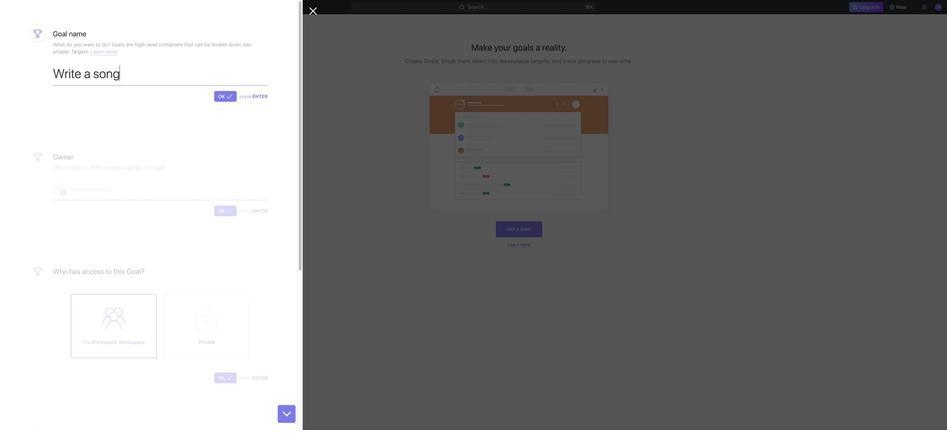 Task type: vqa. For each thing, say whether or not it's contained in the screenshot.
THE CENTER!
no



Task type: describe. For each thing, give the bounding box(es) containing it.
them
[[458, 58, 471, 64]]

real-
[[609, 58, 621, 64]]

⌘k
[[586, 4, 594, 10]]

learn inside dialog
[[91, 48, 104, 55]]

your
[[495, 42, 512, 53]]

team space
[[17, 163, 45, 169]]

0 vertical spatial goal
[[53, 30, 67, 38]]

level
[[147, 41, 158, 48]]

ok for owner
[[218, 208, 225, 214]]

1 ok button from the top
[[214, 91, 237, 102]]

high-
[[135, 41, 147, 48]]

goals
[[513, 42, 534, 53]]

1 ok from the top
[[218, 94, 225, 99]]

1 vertical spatial into
[[488, 58, 498, 64]]

goals
[[112, 41, 125, 48]]

do?
[[102, 41, 110, 48]]

ok button for who has access to this goal?
[[214, 373, 237, 384]]

set a goal
[[507, 226, 532, 232]]

.
[[88, 48, 90, 55]]

2 workspace from the left
[[119, 339, 145, 345]]

1 horizontal spatial more
[[521, 242, 531, 247]]

owner
[[53, 153, 74, 161]]

create
[[405, 58, 423, 64]]

create goals, break them down into measurable targets, and track progress in real-time.
[[405, 58, 634, 64]]

are
[[126, 41, 133, 48]]

ok for who has access to this goal?
[[218, 375, 225, 381]]

press enter for who has access to this goal?
[[240, 375, 268, 381]]

down inside 'what do you want to do? goals are high-level containers that can be broken down into smaller'
[[229, 41, 242, 48]]

what
[[53, 41, 65, 48]]

t's
[[83, 339, 90, 345]]

measurable
[[500, 58, 530, 64]]

dialog containing goal name
[[0, 0, 317, 431]]

enter for who has access to this goal?
[[253, 375, 268, 381]]

t's workspace workspace
[[83, 339, 145, 345]]

1 vertical spatial down
[[473, 58, 487, 64]]

sidebar navigation
[[0, 14, 91, 431]]

team
[[17, 163, 30, 169]]

time.
[[621, 58, 634, 64]]

1 vertical spatial learn
[[508, 242, 519, 247]]

break
[[442, 58, 456, 64]]

1 press from the top
[[240, 94, 251, 99]]

private
[[199, 339, 215, 345]]

choose owner(s)
[[70, 186, 111, 193]]

new button
[[887, 1, 912, 13]]

enter for owner
[[253, 208, 268, 214]]

upgrade link
[[850, 2, 884, 12]]

1 horizontal spatial goal
[[521, 226, 532, 232]]

goal?
[[127, 268, 145, 276]]

press enter for owner
[[240, 208, 268, 214]]

learn more
[[508, 242, 531, 247]]

reality.
[[543, 42, 567, 53]]

0 horizontal spatial learn more link
[[91, 48, 117, 55]]

into inside 'what do you want to do? goals are high-level containers that can be broken down into smaller'
[[243, 41, 252, 48]]

set
[[507, 226, 515, 232]]

progress
[[578, 58, 601, 64]]



Task type: locate. For each thing, give the bounding box(es) containing it.
ok button for owner
[[214, 206, 237, 216]]

None text field
[[53, 66, 268, 85]]

1 horizontal spatial to
[[106, 268, 112, 276]]

a
[[536, 42, 541, 53], [517, 226, 519, 232]]

goal right set on the bottom of page
[[521, 226, 532, 232]]

3 ok from the top
[[218, 375, 225, 381]]

and
[[553, 58, 562, 64]]

more down the set a goal
[[521, 242, 531, 247]]

who
[[53, 268, 68, 276]]

upgrade
[[860, 4, 881, 10]]

none text field inside dialog
[[53, 66, 268, 85]]

0 horizontal spatial a
[[517, 226, 519, 232]]

team space link
[[17, 161, 86, 172]]

2 ok button from the top
[[214, 206, 237, 216]]

1 horizontal spatial a
[[536, 42, 541, 53]]

into down your
[[488, 58, 498, 64]]

into
[[243, 41, 252, 48], [488, 58, 498, 64]]

what do you want to do? goals are high-level containers that can be broken down into smaller
[[53, 41, 252, 55]]

0 vertical spatial a
[[536, 42, 541, 53]]

0 horizontal spatial workspace
[[91, 339, 118, 345]]

you
[[74, 41, 82, 48]]

1 vertical spatial a
[[517, 226, 519, 232]]

2 press from the top
[[240, 208, 251, 214]]

0 vertical spatial learn more link
[[91, 48, 117, 55]]

smaller
[[53, 48, 70, 55]]

make your goals a reality.
[[472, 42, 567, 53]]

1 vertical spatial ok button
[[214, 206, 237, 216]]

1 workspace from the left
[[91, 339, 118, 345]]

make
[[472, 42, 493, 53]]

enter
[[253, 94, 268, 99], [253, 208, 268, 214], [253, 375, 268, 381]]

has
[[69, 268, 80, 276]]

1 vertical spatial goal
[[521, 226, 532, 232]]

1 vertical spatial to
[[106, 268, 112, 276]]

2 vertical spatial enter
[[253, 375, 268, 381]]

can
[[195, 41, 203, 48]]

home
[[17, 37, 31, 43]]

2 vertical spatial press
[[240, 375, 251, 381]]

2 vertical spatial ok
[[218, 375, 225, 381]]

ok button
[[214, 91, 237, 102], [214, 206, 237, 216], [214, 373, 237, 384]]

0 vertical spatial to
[[96, 41, 101, 48]]

1 horizontal spatial learn more link
[[508, 242, 531, 247]]

3 press from the top
[[240, 375, 251, 381]]

this
[[114, 268, 125, 276]]

space
[[31, 163, 45, 169]]

0 horizontal spatial more
[[105, 48, 117, 55]]

be
[[205, 41, 210, 48]]

in
[[603, 58, 607, 64]]

2 enter from the top
[[253, 208, 268, 214]]

0 horizontal spatial learn
[[91, 48, 104, 55]]

0 vertical spatial press enter
[[240, 94, 268, 99]]

goals,
[[424, 58, 440, 64]]

learn down set on the bottom of page
[[508, 242, 519, 247]]

access
[[82, 268, 104, 276]]

broken
[[212, 41, 228, 48]]

more
[[105, 48, 117, 55], [521, 242, 531, 247]]

2 ok from the top
[[218, 208, 225, 214]]

choose
[[70, 186, 89, 193]]

search...
[[468, 4, 488, 10]]

1 vertical spatial ok
[[218, 208, 225, 214]]

down down the make
[[473, 58, 487, 64]]

3 enter from the top
[[253, 375, 268, 381]]

goal name
[[53, 30, 86, 38]]

targets,
[[531, 58, 551, 64]]

owner(s)
[[90, 186, 111, 193]]

press
[[240, 94, 251, 99], [240, 208, 251, 214], [240, 375, 251, 381]]

to left do?
[[96, 41, 101, 48]]

to inside 'what do you want to do? goals are high-level containers that can be broken down into smaller'
[[96, 41, 101, 48]]

down right broken
[[229, 41, 242, 48]]

1 horizontal spatial down
[[473, 58, 487, 64]]

goal
[[53, 30, 67, 38], [521, 226, 532, 232]]

press enter
[[240, 94, 268, 99], [240, 208, 268, 214], [240, 375, 268, 381]]

that
[[184, 41, 194, 48]]

targets . learn more
[[71, 48, 117, 55]]

want
[[83, 41, 95, 48]]

containers
[[159, 41, 183, 48]]

1 vertical spatial press enter
[[240, 208, 268, 214]]

learn more link down do?
[[91, 48, 117, 55]]

0 horizontal spatial to
[[96, 41, 101, 48]]

3 ok button from the top
[[214, 373, 237, 384]]

press for who has access to this goal?
[[240, 375, 251, 381]]

who has access to this goal?
[[53, 268, 145, 276]]

1 enter from the top
[[253, 94, 268, 99]]

do
[[66, 41, 72, 48]]

learn more link down the set a goal
[[508, 242, 531, 247]]

2 vertical spatial press enter
[[240, 375, 268, 381]]

1 horizontal spatial into
[[488, 58, 498, 64]]

2 press enter from the top
[[240, 208, 268, 214]]

1 vertical spatial more
[[521, 242, 531, 247]]

targets
[[71, 48, 88, 55]]

2 vertical spatial ok button
[[214, 373, 237, 384]]

1 vertical spatial press
[[240, 208, 251, 214]]

track
[[564, 58, 577, 64]]

0 horizontal spatial down
[[229, 41, 242, 48]]

0 vertical spatial learn
[[91, 48, 104, 55]]

ok
[[218, 94, 225, 99], [218, 208, 225, 214], [218, 375, 225, 381]]

learn right .
[[91, 48, 104, 55]]

0 vertical spatial into
[[243, 41, 252, 48]]

to
[[96, 41, 101, 48], [106, 268, 112, 276]]

1 press enter from the top
[[240, 94, 268, 99]]

1 horizontal spatial workspace
[[119, 339, 145, 345]]

down
[[229, 41, 242, 48], [473, 58, 487, 64]]

1 vertical spatial enter
[[253, 208, 268, 214]]

0 vertical spatial enter
[[253, 94, 268, 99]]

learn more link
[[91, 48, 117, 55], [508, 242, 531, 247]]

0 vertical spatial press
[[240, 94, 251, 99]]

1 vertical spatial learn more link
[[508, 242, 531, 247]]

0 horizontal spatial goal
[[53, 30, 67, 38]]

dialog
[[0, 0, 317, 431]]

press for owner
[[240, 208, 251, 214]]

goal up what
[[53, 30, 67, 38]]

new
[[897, 4, 908, 10]]

0 vertical spatial down
[[229, 41, 242, 48]]

1 horizontal spatial learn
[[508, 242, 519, 247]]

to left this
[[106, 268, 112, 276]]

0 vertical spatial more
[[105, 48, 117, 55]]

a up targets,
[[536, 42, 541, 53]]

home link
[[3, 35, 88, 46]]

workspace
[[91, 339, 118, 345], [119, 339, 145, 345]]

a right set on the bottom of page
[[517, 226, 519, 232]]

name
[[69, 30, 86, 38]]

team space tree
[[3, 149, 88, 245]]

into right broken
[[243, 41, 252, 48]]

learn
[[91, 48, 104, 55], [508, 242, 519, 247]]

more down do?
[[105, 48, 117, 55]]

3 press enter from the top
[[240, 375, 268, 381]]

0 vertical spatial ok button
[[214, 91, 237, 102]]

0 horizontal spatial into
[[243, 41, 252, 48]]

0 vertical spatial ok
[[218, 94, 225, 99]]



